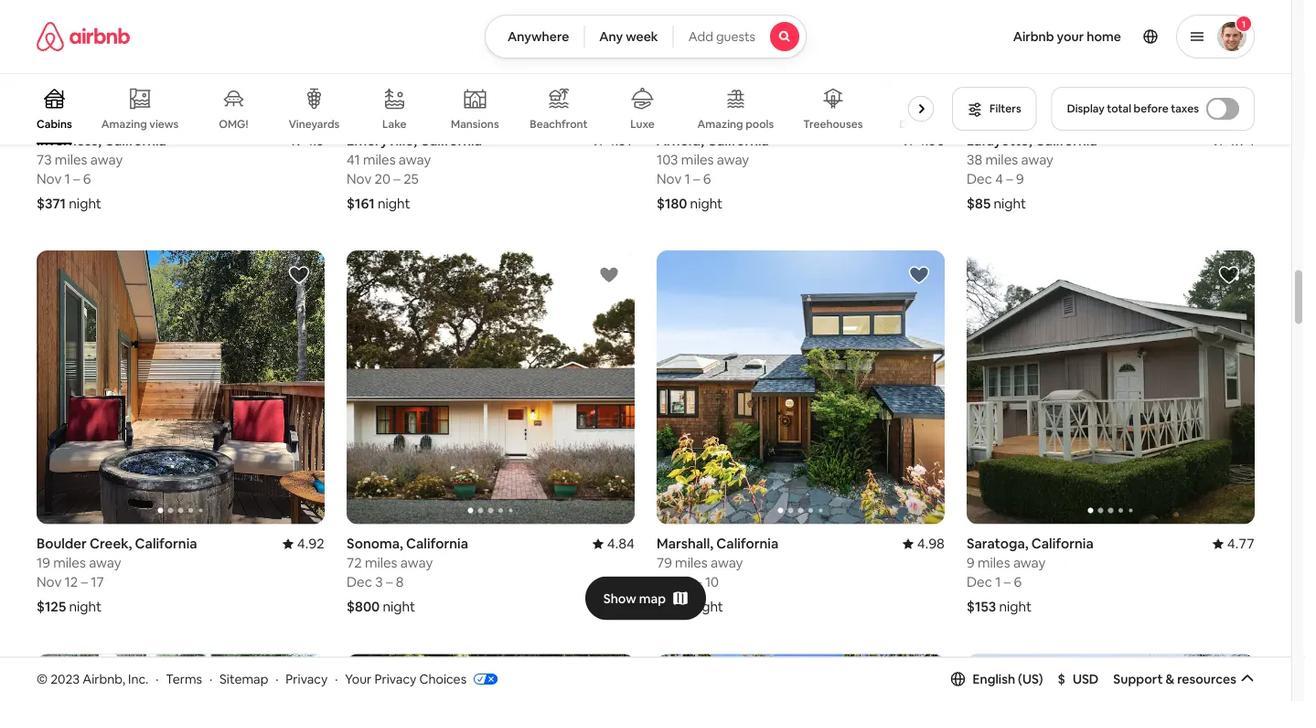 Task type: describe. For each thing, give the bounding box(es) containing it.
4.84 out of 5 average rating image
[[592, 535, 635, 553]]

inverness, california 73 miles away nov 1 – 6 $371 night
[[37, 131, 166, 212]]

anywhere button
[[485, 15, 585, 59]]

1 for saratoga, california
[[995, 573, 1001, 591]]

4.96 out of 5 average rating image
[[903, 131, 945, 149]]

4.9
[[305, 131, 325, 149]]

sitemap
[[220, 671, 268, 687]]

usd
[[1073, 671, 1099, 688]]

resources
[[1177, 671, 1237, 688]]

miles for 73
[[55, 150, 87, 168]]

10
[[705, 573, 719, 591]]

airbnb your home link
[[1002, 17, 1132, 56]]

night for $800
[[383, 598, 415, 616]]

$180
[[657, 194, 687, 212]]

20
[[375, 170, 391, 187]]

any week button
[[584, 15, 674, 59]]

support & resources button
[[1113, 671, 1255, 688]]

$85
[[967, 194, 991, 212]]

miles for 79
[[675, 554, 708, 572]]

california for 79 miles away
[[716, 535, 779, 553]]

california for 72 miles away
[[406, 535, 468, 553]]

sonoma,
[[347, 535, 403, 553]]

dec for 38
[[967, 170, 992, 187]]

12
[[65, 573, 78, 591]]

add to wishlist: boulder creek, california image
[[288, 264, 310, 286]]

english
[[973, 671, 1015, 688]]

emeryville, california 41 miles away nov 20 – 25 $161 night
[[347, 131, 482, 212]]

night inside boulder creek, california 19 miles away nov 12 – 17 $125 night
[[69, 598, 102, 616]]

41
[[347, 150, 360, 168]]

nov for 73
[[37, 170, 62, 187]]

miles for 72
[[365, 554, 397, 572]]

week
[[626, 28, 658, 45]]

cabins
[[37, 117, 72, 131]]

privacy inside the your privacy choices "link"
[[374, 671, 416, 687]]

miles for 9
[[978, 554, 1010, 572]]

4.92 out of 5 average rating image
[[282, 535, 325, 553]]

4.92
[[297, 535, 325, 553]]

filters
[[990, 102, 1021, 116]]

terms · sitemap · privacy
[[166, 671, 328, 687]]

any
[[599, 28, 623, 45]]

beachfront
[[530, 117, 588, 131]]

9 inside saratoga, california 9 miles away dec 1 – 6 $153 night
[[967, 554, 975, 572]]

miles for 38
[[986, 150, 1018, 168]]

map
[[639, 590, 666, 607]]

©
[[37, 671, 48, 687]]

72
[[347, 554, 362, 572]]

omg!
[[219, 117, 248, 131]]

anywhere
[[508, 28, 569, 45]]

4.77
[[1227, 535, 1255, 553]]

choices
[[419, 671, 467, 687]]

4
[[995, 170, 1003, 187]]

– for $161
[[394, 170, 400, 187]]

night for $775
[[691, 598, 723, 616]]

– inside boulder creek, california 19 miles away nov 12 – 17 $125 night
[[81, 573, 88, 591]]

saratoga,
[[967, 535, 1029, 553]]

away for 38 miles away
[[1021, 150, 1054, 168]]

– for $180
[[693, 170, 700, 187]]

california for 73 miles away
[[104, 131, 166, 149]]

airbnb,
[[83, 671, 125, 687]]

english (us)
[[973, 671, 1043, 688]]

4.97 out of 5 average rating image
[[592, 131, 635, 149]]

lafayette,
[[967, 131, 1032, 149]]

marshall,
[[657, 535, 713, 553]]

california for 103 miles away
[[707, 131, 769, 149]]

night for $371
[[69, 194, 101, 212]]

1 for arnold, california
[[685, 170, 690, 187]]

© 2023 airbnb, inc. ·
[[37, 671, 159, 687]]

home
[[1087, 28, 1121, 45]]

show map button
[[585, 577, 706, 621]]

1 privacy from the left
[[286, 671, 328, 687]]

– for $775
[[695, 573, 702, 591]]

$
[[1058, 671, 1065, 688]]

guests
[[716, 28, 756, 45]]

views
[[149, 117, 179, 131]]

none search field containing anywhere
[[485, 15, 807, 59]]

airbnb your home
[[1013, 28, 1121, 45]]

miles for 41
[[363, 150, 396, 168]]

add guests
[[688, 28, 756, 45]]

8
[[396, 573, 404, 591]]

display total before taxes button
[[1052, 87, 1255, 131]]

25
[[403, 170, 419, 187]]

before
[[1134, 102, 1169, 116]]

amazing views
[[101, 117, 179, 131]]

terms
[[166, 671, 202, 687]]

– for $371
[[73, 170, 80, 187]]

38
[[967, 150, 983, 168]]

add to wishlist: sonoma, california image
[[598, 264, 620, 286]]

taxes
[[1171, 102, 1199, 116]]

add
[[688, 28, 713, 45]]

support & resources
[[1113, 671, 1237, 688]]

display
[[1067, 102, 1105, 116]]

show
[[603, 590, 636, 607]]

amazing pools
[[697, 117, 774, 131]]

your
[[1057, 28, 1084, 45]]

dec for 9
[[967, 573, 992, 591]]

away for 103 miles away
[[717, 150, 749, 168]]

19
[[37, 554, 50, 572]]

1 button
[[1176, 15, 1255, 59]]

add guests button
[[673, 15, 807, 59]]



Task type: locate. For each thing, give the bounding box(es) containing it.
4.97
[[607, 131, 635, 149]]

privacy link
[[286, 671, 328, 687]]

amazing left views
[[101, 117, 147, 131]]

miles inside the 'lafayette, california 38 miles away dec 4 – 9 $85 night'
[[986, 150, 1018, 168]]

6 down inverness,
[[83, 170, 91, 187]]

– inside inverness, california 73 miles away nov 1 – 6 $371 night
[[73, 170, 80, 187]]

california inside marshall, california 79 miles away nov 5 – 10 $775 night
[[716, 535, 779, 553]]

night inside emeryville, california 41 miles away nov 20 – 25 $161 night
[[378, 194, 410, 212]]

inc.
[[128, 671, 148, 687]]

dec inside saratoga, california 9 miles away dec 1 – 6 $153 night
[[967, 573, 992, 591]]

nov inside marshall, california 79 miles away nov 5 – 10 $775 night
[[657, 573, 682, 591]]

california inside arnold, california 103 miles away nov 1 – 6 $180 night
[[707, 131, 769, 149]]

arnold, california 103 miles away nov 1 – 6 $180 night
[[657, 131, 769, 212]]

night inside arnold, california 103 miles away nov 1 – 6 $180 night
[[690, 194, 723, 212]]

night right $153
[[999, 598, 1032, 616]]

$775
[[657, 598, 688, 616]]

amazing for amazing views
[[101, 117, 147, 131]]

miles inside saratoga, california 9 miles away dec 1 – 6 $153 night
[[978, 554, 1010, 572]]

– left 17
[[81, 573, 88, 591]]

away down lafayette,
[[1021, 150, 1054, 168]]

away up 8
[[400, 554, 433, 572]]

· left add to wishlist: kentfield, california icon
[[276, 671, 279, 687]]

away inside the 'lafayette, california 38 miles away dec 4 – 9 $85 night'
[[1021, 150, 1054, 168]]

1 inside arnold, california 103 miles away nov 1 – 6 $180 night
[[685, 170, 690, 187]]

any week
[[599, 28, 658, 45]]

away up 10
[[711, 554, 743, 572]]

boulder creek, california 19 miles away nov 12 – 17 $125 night
[[37, 535, 197, 616]]

– down arnold,
[[693, 170, 700, 187]]

6 down saratoga,
[[1014, 573, 1022, 591]]

$800
[[347, 598, 380, 616]]

night down 4
[[994, 194, 1026, 212]]

english (us) button
[[951, 671, 1043, 688]]

4.74
[[1227, 131, 1255, 149]]

mansions
[[451, 117, 499, 131]]

away inside saratoga, california 9 miles away dec 1 – 6 $153 night
[[1013, 554, 1046, 572]]

1 inside inverness, california 73 miles away nov 1 – 6 $371 night
[[65, 170, 70, 187]]

treehouses
[[803, 117, 863, 131]]

amazing left pools
[[697, 117, 743, 131]]

california inside inverness, california 73 miles away nov 1 – 6 $371 night
[[104, 131, 166, 149]]

nov inside arnold, california 103 miles away nov 1 – 6 $180 night
[[657, 170, 682, 187]]

night for $153
[[999, 598, 1032, 616]]

away inside emeryville, california 41 miles away nov 20 – 25 $161 night
[[399, 150, 431, 168]]

1 horizontal spatial 9
[[1016, 170, 1024, 187]]

domes
[[899, 117, 936, 131]]

night inside the 'lafayette, california 38 miles away dec 4 – 9 $85 night'
[[994, 194, 1026, 212]]

6 inside inverness, california 73 miles away nov 1 – 6 $371 night
[[83, 170, 91, 187]]

– down inverness,
[[73, 170, 80, 187]]

4.77 out of 5 average rating image
[[1213, 535, 1255, 553]]

california inside saratoga, california 9 miles away dec 1 – 6 $153 night
[[1031, 535, 1094, 553]]

&
[[1166, 671, 1175, 688]]

miles inside emeryville, california 41 miles away nov 20 – 25 $161 night
[[363, 150, 396, 168]]

miles inside arnold, california 103 miles away nov 1 – 6 $180 night
[[681, 150, 714, 168]]

2 · from the left
[[209, 671, 212, 687]]

display total before taxes
[[1067, 102, 1199, 116]]

3 · from the left
[[276, 671, 279, 687]]

nov left 5
[[657, 573, 682, 591]]

california inside sonoma, california 72 miles away dec 3 – 8 $800 night
[[406, 535, 468, 553]]

nov down 41
[[347, 170, 372, 187]]

dec up $153
[[967, 573, 992, 591]]

california right arnold,
[[707, 131, 769, 149]]

miles
[[55, 150, 87, 168], [363, 150, 396, 168], [681, 150, 714, 168], [986, 150, 1018, 168], [53, 554, 86, 572], [365, 554, 397, 572], [675, 554, 708, 572], [978, 554, 1010, 572]]

away down saratoga,
[[1013, 554, 1046, 572]]

miles up 12
[[53, 554, 86, 572]]

6 for $180
[[703, 170, 711, 187]]

4 · from the left
[[335, 671, 338, 687]]

miles inside sonoma, california 72 miles away dec 3 – 8 $800 night
[[365, 554, 397, 572]]

– inside marshall, california 79 miles away nov 5 – 10 $775 night
[[695, 573, 702, 591]]

6
[[83, 170, 91, 187], [703, 170, 711, 187], [1014, 573, 1022, 591]]

miles inside boulder creek, california 19 miles away nov 12 – 17 $125 night
[[53, 554, 86, 572]]

california right lake
[[420, 131, 482, 149]]

miles down lafayette,
[[986, 150, 1018, 168]]

night inside inverness, california 73 miles away nov 1 – 6 $371 night
[[69, 194, 101, 212]]

arnold,
[[657, 131, 704, 149]]

6 for $153
[[1014, 573, 1022, 591]]

total
[[1107, 102, 1131, 116]]

– for $800
[[386, 573, 393, 591]]

6 for $371
[[83, 170, 91, 187]]

lafayette, california 38 miles away dec 4 – 9 $85 night
[[967, 131, 1097, 212]]

$161
[[347, 194, 375, 212]]

night for $180
[[690, 194, 723, 212]]

california inside emeryville, california 41 miles away nov 20 – 25 $161 night
[[420, 131, 482, 149]]

4.84
[[607, 535, 635, 553]]

– right 5
[[695, 573, 702, 591]]

profile element
[[829, 0, 1255, 73]]

nov down 103
[[657, 170, 682, 187]]

miles down inverness,
[[55, 150, 87, 168]]

1 · from the left
[[156, 671, 159, 687]]

night for $161
[[378, 194, 410, 212]]

6 inside arnold, california 103 miles away nov 1 – 6 $180 night
[[703, 170, 711, 187]]

away for 9 miles away
[[1013, 554, 1046, 572]]

2 horizontal spatial 6
[[1014, 573, 1022, 591]]

california down display
[[1035, 131, 1097, 149]]

sonoma, california 72 miles away dec 3 – 8 $800 night
[[347, 535, 468, 616]]

– for $153
[[1004, 573, 1011, 591]]

9 down saratoga,
[[967, 554, 975, 572]]

1 inside saratoga, california 9 miles away dec 1 – 6 $153 night
[[995, 573, 1001, 591]]

lake
[[382, 117, 407, 131]]

add to wishlist: saratoga, california image
[[1218, 264, 1240, 286]]

nov for 103
[[657, 170, 682, 187]]

night down 20
[[378, 194, 410, 212]]

away for 41 miles away
[[399, 150, 431, 168]]

0 horizontal spatial privacy
[[286, 671, 328, 687]]

privacy right your
[[374, 671, 416, 687]]

0 horizontal spatial amazing
[[101, 117, 147, 131]]

– right 4
[[1006, 170, 1013, 187]]

– inside emeryville, california 41 miles away nov 20 – 25 $161 night
[[394, 170, 400, 187]]

night for $85
[[994, 194, 1026, 212]]

california for 9 miles away
[[1031, 535, 1094, 553]]

filters button
[[952, 87, 1037, 131]]

away for 79 miles away
[[711, 554, 743, 572]]

1 for inverness, california
[[65, 170, 70, 187]]

nov down 73 on the left of the page
[[37, 170, 62, 187]]

2023
[[50, 671, 80, 687]]

away down inverness,
[[90, 150, 123, 168]]

california right creek,
[[135, 535, 197, 553]]

– left 25
[[394, 170, 400, 187]]

night right $371
[[69, 194, 101, 212]]

night inside sonoma, california 72 miles away dec 3 – 8 $800 night
[[383, 598, 415, 616]]

night down 17
[[69, 598, 102, 616]]

group containing amazing views
[[37, 73, 943, 145]]

9 right 4
[[1016, 170, 1024, 187]]

(us)
[[1018, 671, 1043, 688]]

away for 72 miles away
[[400, 554, 433, 572]]

· right inc.
[[156, 671, 159, 687]]

saratoga, california 9 miles away dec 1 – 6 $153 night
[[967, 535, 1094, 616]]

add to wishlist: groveland, california image
[[1218, 668, 1240, 690]]

california down amazing views
[[104, 131, 166, 149]]

3
[[375, 573, 383, 591]]

nov inside emeryville, california 41 miles away nov 20 – 25 $161 night
[[347, 170, 372, 187]]

miles inside marshall, california 79 miles away nov 5 – 10 $775 night
[[675, 554, 708, 572]]

– right 3
[[386, 573, 393, 591]]

– inside saratoga, california 9 miles away dec 1 – 6 $153 night
[[1004, 573, 1011, 591]]

away inside marshall, california 79 miles away nov 5 – 10 $775 night
[[711, 554, 743, 572]]

nov
[[37, 170, 62, 187], [347, 170, 372, 187], [657, 170, 682, 187], [37, 573, 62, 591], [657, 573, 682, 591]]

– inside arnold, california 103 miles away nov 1 – 6 $180 night
[[693, 170, 700, 187]]

away inside boulder creek, california 19 miles away nov 12 – 17 $125 night
[[89, 554, 121, 572]]

1 horizontal spatial privacy
[[374, 671, 416, 687]]

– down saratoga,
[[1004, 573, 1011, 591]]

None search field
[[485, 15, 807, 59]]

– inside the 'lafayette, california 38 miles away dec 4 – 9 $85 night'
[[1006, 170, 1013, 187]]

terms link
[[166, 671, 202, 687]]

away up 25
[[399, 150, 431, 168]]

california up 10
[[716, 535, 779, 553]]

your privacy choices link
[[345, 671, 498, 689]]

miles for 103
[[681, 150, 714, 168]]

17
[[91, 573, 104, 591]]

california inside the 'lafayette, california 38 miles away dec 4 – 9 $85 night'
[[1035, 131, 1097, 149]]

5
[[685, 573, 692, 591]]

night inside saratoga, california 9 miles away dec 1 – 6 $153 night
[[999, 598, 1032, 616]]

1
[[1242, 18, 1246, 30], [65, 170, 70, 187], [685, 170, 690, 187], [995, 573, 1001, 591]]

– inside sonoma, california 72 miles away dec 3 – 8 $800 night
[[386, 573, 393, 591]]

away inside arnold, california 103 miles away nov 1 – 6 $180 night
[[717, 150, 749, 168]]

away for 73 miles away
[[90, 150, 123, 168]]

amazing for amazing pools
[[697, 117, 743, 131]]

away
[[90, 150, 123, 168], [399, 150, 431, 168], [717, 150, 749, 168], [1021, 150, 1054, 168], [89, 554, 121, 572], [400, 554, 433, 572], [711, 554, 743, 572], [1013, 554, 1046, 572]]

miles up 5
[[675, 554, 708, 572]]

add to wishlist: marshall, california image
[[908, 264, 930, 286]]

your
[[345, 671, 372, 687]]

4.98
[[917, 535, 945, 553]]

luxe
[[630, 117, 655, 131]]

night down 8
[[383, 598, 415, 616]]

103
[[657, 150, 678, 168]]

miles inside inverness, california 73 miles away nov 1 – 6 $371 night
[[55, 150, 87, 168]]

4.9 out of 5 average rating image
[[291, 131, 325, 149]]

– for $85
[[1006, 170, 1013, 187]]

1 horizontal spatial 6
[[703, 170, 711, 187]]

6 inside saratoga, california 9 miles away dec 1 – 6 $153 night
[[1014, 573, 1022, 591]]

away down amazing pools
[[717, 150, 749, 168]]

·
[[156, 671, 159, 687], [209, 671, 212, 687], [276, 671, 279, 687], [335, 671, 338, 687]]

marshall, california 79 miles away nov 5 – 10 $775 night
[[657, 535, 779, 616]]

california for 38 miles away
[[1035, 131, 1097, 149]]

miles up 3
[[365, 554, 397, 572]]

0 vertical spatial 9
[[1016, 170, 1024, 187]]

73
[[37, 150, 52, 168]]

california
[[104, 131, 166, 149], [420, 131, 482, 149], [707, 131, 769, 149], [1035, 131, 1097, 149], [135, 535, 197, 553], [406, 535, 468, 553], [716, 535, 779, 553], [1031, 535, 1094, 553]]

· right terms
[[209, 671, 212, 687]]

vineyards
[[288, 117, 340, 131]]

2 privacy from the left
[[374, 671, 416, 687]]

0 horizontal spatial 9
[[967, 554, 975, 572]]

dec left 4
[[967, 170, 992, 187]]

privacy left your
[[286, 671, 328, 687]]

nov down 19
[[37, 573, 62, 591]]

inverness,
[[37, 131, 101, 149]]

79
[[657, 554, 672, 572]]

dec
[[967, 170, 992, 187], [347, 573, 372, 591], [967, 573, 992, 591]]

away inside sonoma, california 72 miles away dec 3 – 8 $800 night
[[400, 554, 433, 572]]

1 horizontal spatial amazing
[[697, 117, 743, 131]]

add to wishlist: kentfield, california image
[[288, 668, 310, 690]]

california right saratoga,
[[1031, 535, 1094, 553]]

$371
[[37, 194, 66, 212]]

group
[[37, 73, 943, 145], [37, 251, 325, 524], [347, 251, 635, 524], [657, 251, 945, 524], [967, 251, 1255, 524], [37, 654, 325, 702], [347, 654, 635, 702], [657, 654, 945, 702], [967, 654, 1255, 702]]

4.96
[[917, 131, 945, 149]]

night
[[69, 194, 101, 212], [378, 194, 410, 212], [690, 194, 723, 212], [994, 194, 1026, 212], [69, 598, 102, 616], [383, 598, 415, 616], [691, 598, 723, 616], [999, 598, 1032, 616]]

night inside marshall, california 79 miles away nov 5 – 10 $775 night
[[691, 598, 723, 616]]

sitemap link
[[220, 671, 268, 687]]

· left your
[[335, 671, 338, 687]]

$ usd
[[1058, 671, 1099, 688]]

1 vertical spatial 9
[[967, 554, 975, 572]]

miles down 'emeryville,'
[[363, 150, 396, 168]]

9 inside the 'lafayette, california 38 miles away dec 4 – 9 $85 night'
[[1016, 170, 1024, 187]]

1 inside "dropdown button"
[[1242, 18, 1246, 30]]

miles down saratoga,
[[978, 554, 1010, 572]]

california right sonoma,
[[406, 535, 468, 553]]

away down creek,
[[89, 554, 121, 572]]

night down 10
[[691, 598, 723, 616]]

miles down arnold,
[[681, 150, 714, 168]]

night right $180
[[690, 194, 723, 212]]

0 horizontal spatial 6
[[83, 170, 91, 187]]

dec inside sonoma, california 72 miles away dec 3 – 8 $800 night
[[347, 573, 372, 591]]

6 down arnold,
[[703, 170, 711, 187]]

nov inside inverness, california 73 miles away nov 1 – 6 $371 night
[[37, 170, 62, 187]]

nov for 79
[[657, 573, 682, 591]]

dec left 3
[[347, 573, 372, 591]]

nov for 41
[[347, 170, 372, 187]]

4.74 out of 5 average rating image
[[1213, 131, 1255, 149]]

your privacy choices
[[345, 671, 467, 687]]

creek,
[[90, 535, 132, 553]]

dec for 72
[[347, 573, 372, 591]]

california for 41 miles away
[[420, 131, 482, 149]]

away inside inverness, california 73 miles away nov 1 – 6 $371 night
[[90, 150, 123, 168]]

nov inside boulder creek, california 19 miles away nov 12 – 17 $125 night
[[37, 573, 62, 591]]

california inside boulder creek, california 19 miles away nov 12 – 17 $125 night
[[135, 535, 197, 553]]

amazing
[[101, 117, 147, 131], [697, 117, 743, 131]]

4.98 out of 5 average rating image
[[903, 535, 945, 553]]

boulder
[[37, 535, 87, 553]]

dec inside the 'lafayette, california 38 miles away dec 4 – 9 $85 night'
[[967, 170, 992, 187]]

airbnb
[[1013, 28, 1054, 45]]



Task type: vqa. For each thing, say whether or not it's contained in the screenshot.
PROFILE ELEMENT on the top
yes



